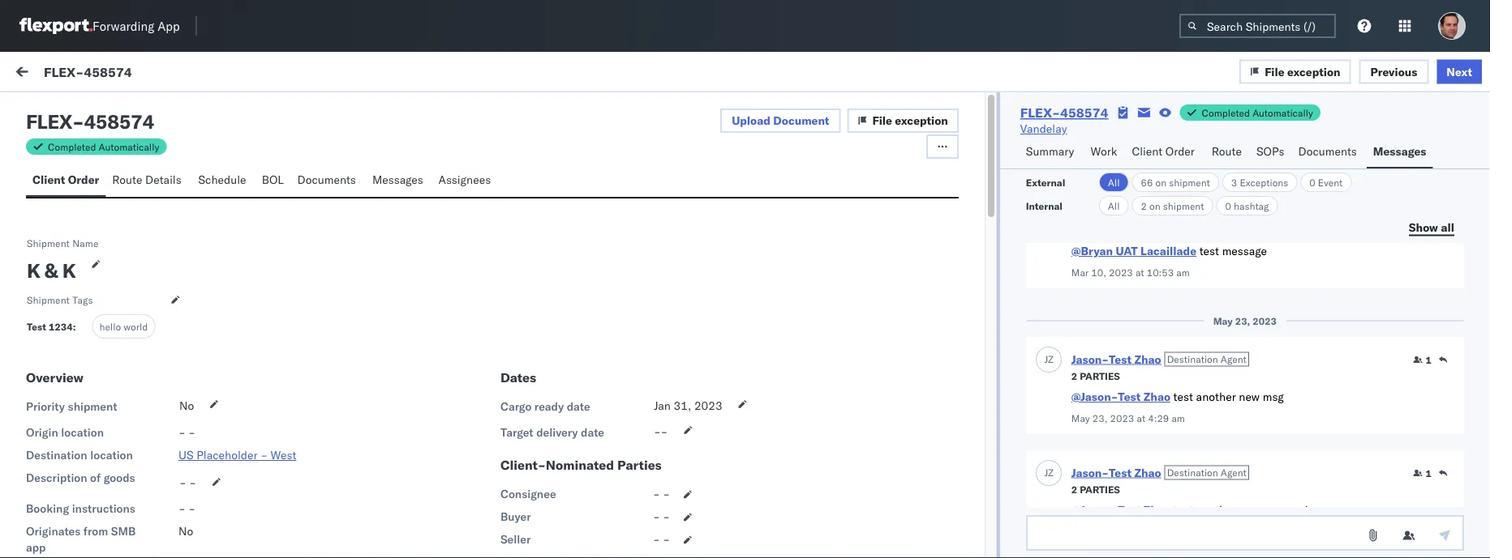 Task type: vqa. For each thing, say whether or not it's contained in the screenshot.
FORWARDING APP link
yes



Task type: locate. For each thing, give the bounding box(es) containing it.
report
[[191, 172, 222, 186]]

0 vertical spatial test
[[1199, 244, 1219, 258]]

1 horizontal spatial external
[[1026, 176, 1065, 189]]

1 vertical spatial messages
[[372, 173, 423, 187]]

1 button for first jason-test zhao button from the bottom of the page
[[1413, 467, 1432, 480]]

0 vertical spatial completed automatically
[[1202, 107, 1313, 119]]

destination location
[[26, 449, 133, 463]]

am inside "@bryan uat lacaillade test message mar 10, 2023 at 10:53 am"
[[1176, 266, 1190, 279]]

2 1 button from the top
[[1413, 467, 1432, 480]]

floats
[[100, 250, 129, 264]]

route details button
[[106, 165, 192, 197]]

1 vertical spatial route
[[112, 173, 142, 187]]

- - for consignee
[[653, 488, 670, 502]]

0 vertical spatial 1 button
[[1413, 354, 1432, 367]]

66
[[1141, 176, 1153, 189]]

@jason- for @jason-test zhao test another new msg may 23, 2023 at 4:29 am
[[1071, 390, 1118, 404]]

1 vertical spatial 1 button
[[1413, 467, 1432, 480]]

2023 left 4:29
[[1110, 412, 1134, 425]]

jason-test zhao button down 4:29
[[1071, 466, 1161, 480]]

location for origin location
[[61, 426, 104, 440]]

1 2 parties button from the top
[[1071, 369, 1120, 383]]

no up 'devan'
[[179, 399, 194, 413]]

1 vertical spatial on
[[1149, 200, 1160, 212]]

date for cargo ready date
[[567, 400, 590, 414]]

documents button up event at the top of page
[[1292, 137, 1367, 169]]

--
[[654, 425, 668, 439]]

2 jason-test zhao button from the top
[[1071, 466, 1161, 480]]

shipment down the 66 on shipment at the top right of page
[[1163, 200, 1204, 212]]

1 vertical spatial a
[[85, 452, 91, 467]]

0 vertical spatial pdt
[[627, 422, 648, 436]]

app
[[26, 541, 46, 555]]

that
[[410, 542, 431, 556]]

0 vertical spatial 2
[[1141, 200, 1147, 212]]

0 vertical spatial new
[[1239, 390, 1260, 404]]

(0) up message
[[72, 103, 93, 117]]

1 vertical spatial work
[[1188, 141, 1210, 153]]

2 parties button for first jason-test zhao button from the bottom of the page
[[1071, 482, 1120, 496]]

pm down the parties
[[607, 527, 624, 541]]

0 vertical spatial documents
[[1298, 144, 1357, 159]]

work for my
[[46, 62, 88, 85]]

- - for buyer
[[653, 510, 670, 524]]

pdt left --
[[627, 422, 648, 436]]

test inside "@bryan uat lacaillade test message mar 10, 2023 at 10:53 am"
[[1199, 244, 1219, 258]]

shipment up the test 1234 :
[[27, 294, 70, 306]]

2 omkar from the top
[[79, 222, 113, 236]]

shipment for 2 on shipment
[[1163, 200, 1204, 212]]

a right filing
[[102, 172, 108, 186]]

2 another from the top
[[1196, 504, 1236, 518]]

savant for exception: unknown
[[116, 299, 151, 313]]

jason-test zhao destination agent down flex- 2271801
[[1071, 352, 1247, 367]]

1 horizontal spatial 0
[[1309, 176, 1315, 189]]

client-
[[500, 458, 546, 474]]

2023, right seller
[[545, 527, 577, 541]]

omkar up the from
[[79, 498, 113, 512]]

another inside @jason-test zhao test another new msg may 23, 2023 at 4:29 am
[[1196, 390, 1236, 404]]

pm up the parties
[[607, 422, 624, 436]]

1 shipment from the top
[[27, 237, 70, 249]]

1 all from the top
[[1108, 176, 1120, 189]]

omkar for floats
[[79, 222, 113, 236]]

2 exception: from the top
[[51, 421, 109, 435]]

2 msg from the top
[[1263, 504, 1284, 518]]

2 @jason-test zhao button from the top
[[1071, 504, 1170, 518]]

please
[[347, 542, 381, 556]]

2 k from the left
[[62, 259, 76, 283]]

bol
[[262, 173, 284, 187]]

0 horizontal spatial flex-458574
[[44, 63, 132, 80]]

0 vertical spatial internal
[[109, 103, 149, 117]]

0 vertical spatial exception:
[[51, 327, 109, 341]]

parties
[[1080, 370, 1120, 382], [1080, 484, 1120, 496]]

1 vertical spatial client
[[32, 173, 65, 187]]

location up destination location
[[61, 426, 104, 440]]

flex-
[[44, 63, 84, 80], [1020, 105, 1060, 121], [1151, 159, 1185, 174], [1151, 237, 1185, 251], [1151, 322, 1185, 337], [1151, 422, 1185, 436]]

agent
[[1221, 353, 1247, 366], [1221, 467, 1247, 479]]

omkar up name
[[79, 222, 113, 236]]

shipment down flex- 1854269
[[1169, 176, 1210, 189]]

1 parties from the top
[[1080, 370, 1120, 382]]

savant up world
[[116, 299, 151, 313]]

order up flex- 1854269
[[1166, 144, 1195, 159]]

whatever
[[49, 250, 97, 264]]

2 1 from the top
[[1426, 468, 1432, 480]]

1 jason-test zhao destination agent from the top
[[1071, 352, 1247, 367]]

completed automatically down flex - 458574 at top left
[[48, 141, 159, 153]]

1 vertical spatial am
[[1176, 266, 1190, 279]]

flex- 1366815
[[1151, 237, 1235, 251]]

0 vertical spatial messages
[[1373, 144, 1426, 159]]

file right document
[[872, 114, 892, 128]]

1 @jason-test zhao button from the top
[[1071, 390, 1170, 404]]

1 horizontal spatial order
[[1166, 144, 1195, 159]]

destination up the description
[[26, 449, 87, 463]]

jason- for first jason-test zhao button
[[1071, 352, 1109, 367]]

your
[[282, 172, 304, 186], [180, 526, 202, 540]]

2 jason-test zhao destination agent from the top
[[1071, 466, 1247, 480]]

1 vertical spatial agent
[[1221, 467, 1247, 479]]

parties
[[617, 458, 662, 474]]

2023 down uat
[[1109, 266, 1133, 279]]

3 savant from the top
[[116, 299, 151, 313]]

test 1234 :
[[27, 321, 76, 333]]

pdt down the parties
[[627, 527, 648, 541]]

work right import
[[157, 67, 184, 81]]

1 vertical spatial pm
[[607, 527, 624, 541]]

0 vertical spatial pm
[[607, 422, 624, 436]]

0 horizontal spatial internal
[[109, 103, 149, 117]]

internal inside button
[[109, 103, 149, 117]]

0 horizontal spatial may
[[1071, 412, 1090, 425]]

oct
[[503, 422, 522, 436], [503, 527, 522, 541]]

&
[[45, 259, 58, 283]]

1 msg from the top
[[1263, 390, 1284, 404]]

26, down the buyer
[[525, 527, 542, 541]]

jason-
[[1071, 352, 1109, 367], [1071, 466, 1109, 480]]

omkar savant down goods
[[79, 498, 151, 512]]

shipment for 66 on shipment
[[1169, 176, 1210, 189]]

test for mar 10, 2023 at 10:53 am
[[1199, 244, 1219, 258]]

west
[[271, 449, 296, 463]]

1 horizontal spatial k
[[62, 259, 76, 283]]

all down work button
[[1108, 176, 1120, 189]]

msg inside @jason-test zhao test another new msg may 23, 2023 at 4:29 am
[[1263, 390, 1284, 404]]

client up 66
[[1132, 144, 1163, 159]]

am right 4:29
[[1172, 412, 1185, 425]]

0 horizontal spatial (0)
[[72, 103, 93, 117]]

oct 26, 2023, 2:45 pm pdt down ready
[[503, 422, 648, 436]]

internal (0) button
[[102, 96, 182, 127]]

i am filing a commendation report to improve your morale!
[[49, 172, 346, 186]]

23, right "2271801"
[[1235, 315, 1250, 327]]

completed up the related work item/shipment
[[1202, 107, 1250, 119]]

completed automatically up the item/shipment
[[1202, 107, 1313, 119]]

3 omkar from the top
[[79, 299, 113, 313]]

forwarding
[[92, 18, 154, 34]]

morale!
[[307, 172, 346, 186]]

savant up deal
[[116, 393, 151, 407]]

to
[[225, 172, 235, 186]]

external down summary button
[[1026, 176, 1065, 189]]

2 all button from the top
[[1099, 196, 1129, 216]]

2 shipment from the top
[[27, 294, 70, 306]]

exception:
[[51, 327, 109, 341], [51, 421, 109, 435]]

0 horizontal spatial completed
[[48, 141, 96, 153]]

at left 10:53 at the right top of the page
[[1136, 266, 1144, 279]]

0 vertical spatial parties
[[1080, 370, 1120, 382]]

messages button left assignees
[[366, 165, 432, 197]]

1 pdt from the top
[[627, 422, 648, 436]]

client left filing
[[32, 173, 65, 187]]

contract
[[218, 452, 261, 467]]

1 horizontal spatial may
[[1213, 315, 1233, 327]]

location for destination location
[[90, 449, 133, 463]]

messages button up show
[[1367, 137, 1433, 169]]

5 omkar savant from the top
[[79, 498, 151, 512]]

0 horizontal spatial work
[[46, 62, 88, 85]]

2 z from the top
[[1048, 467, 1054, 479]]

jason-test zhao destination agent
[[1071, 352, 1247, 367], [1071, 466, 1247, 480]]

all up uat
[[1108, 200, 1120, 212]]

previous
[[1370, 64, 1417, 78]]

new left again
[[1239, 504, 1260, 518]]

0 horizontal spatial route
[[112, 173, 142, 187]]

1 vertical spatial exception:
[[51, 421, 109, 435]]

@jason- inside @jason-test zhao test another new msg may 23, 2023 at 4:29 am
[[1071, 390, 1118, 404]]

0 vertical spatial 2 parties button
[[1071, 369, 1120, 383]]

1 new from the top
[[1239, 390, 1260, 404]]

2 pdt from the top
[[627, 527, 648, 541]]

@jason-test zhao button
[[1071, 390, 1170, 404], [1071, 504, 1170, 518]]

omkar
[[79, 144, 113, 158], [79, 222, 113, 236], [79, 299, 113, 313], [79, 393, 113, 407], [79, 498, 113, 512]]

458574 right 4:29
[[1185, 422, 1228, 436]]

at inside "@bryan uat lacaillade test message mar 10, 2023 at 10:53 am"
[[1136, 266, 1144, 279]]

test for test
[[1173, 504, 1193, 518]]

0 vertical spatial 23,
[[1235, 315, 1250, 327]]

2 all from the top
[[1108, 200, 1120, 212]]

4 savant from the top
[[116, 393, 151, 407]]

savant for whatever floats
[[116, 222, 151, 236]]

z for first jason-test zhao button from the bottom of the page
[[1048, 467, 1054, 479]]

2271801
[[1185, 322, 1235, 337]]

all button up uat
[[1099, 196, 1129, 216]]

no
[[179, 399, 194, 413], [178, 525, 193, 539]]

0 horizontal spatial completed automatically
[[48, 141, 159, 153]]

1 horizontal spatial messages
[[1373, 144, 1426, 159]]

your left morale!
[[282, 172, 304, 186]]

on for 66
[[1155, 176, 1166, 189]]

messages button
[[1367, 137, 1433, 169], [366, 165, 432, 197]]

1 horizontal spatial messages button
[[1367, 137, 1433, 169]]

2 for first jason-test zhao button
[[1071, 370, 1077, 382]]

shipment up k & k
[[27, 237, 70, 249]]

(0) down 'import work' button
[[151, 103, 173, 117]]

1 oct from the top
[[503, 422, 522, 436]]

on down 66
[[1149, 200, 1160, 212]]

route left the details
[[112, 173, 142, 187]]

external for external
[[1026, 176, 1065, 189]]

longer
[[232, 542, 265, 556]]

None text field
[[1026, 516, 1464, 552]]

4 omkar savant from the top
[[79, 393, 151, 407]]

client order button down message
[[26, 165, 106, 197]]

0 vertical spatial j
[[1044, 354, 1048, 366]]

0 horizontal spatial 23,
[[1092, 412, 1108, 425]]

shipment
[[27, 237, 70, 249], [27, 294, 70, 306]]

completed down flex - 458574 at top left
[[48, 141, 96, 153]]

1 vertical spatial internal
[[1026, 200, 1063, 212]]

3 omkar savant from the top
[[79, 299, 151, 313]]

0 horizontal spatial 0
[[1225, 200, 1231, 212]]

pdt
[[627, 422, 648, 436], [627, 527, 648, 541]]

1 vertical spatial msg
[[1263, 504, 1284, 518]]

shipment up the "origin location"
[[68, 400, 117, 414]]

test inside @jason-test zhao test another new msg may 23, 2023 at 4:29 am
[[1118, 390, 1141, 404]]

order
[[1166, 144, 1195, 159], [68, 173, 99, 187]]

1 vertical spatial test
[[1173, 390, 1193, 404]]

0 vertical spatial route
[[1212, 144, 1242, 159]]

0 vertical spatial 0
[[1309, 176, 1315, 189]]

route up 1854269
[[1212, 144, 1242, 159]]

2:45 down client-nominated parties
[[580, 527, 604, 541]]

1 vertical spatial z
[[1048, 467, 1054, 479]]

4:29
[[1148, 412, 1169, 425]]

resize handle column header
[[476, 135, 496, 559], [801, 135, 820, 559], [1125, 135, 1144, 559], [1449, 135, 1468, 559]]

am inside @jason-test zhao test another new msg may 23, 2023 at 4:29 am
[[1172, 412, 1185, 425]]

savant up floats on the top left
[[116, 222, 151, 236]]

1 vertical spatial pdt
[[627, 527, 648, 541]]

0 horizontal spatial your
[[180, 526, 202, 540]]

flex-458574 up vandelay
[[1020, 105, 1108, 121]]

5 savant from the top
[[116, 498, 151, 512]]

shipment name
[[27, 237, 99, 249]]

oct down the buyer
[[503, 527, 522, 541]]

0 vertical spatial jason-test zhao button
[[1071, 352, 1161, 367]]

pm
[[607, 422, 624, 436], [607, 527, 624, 541]]

may down message
[[1213, 315, 1233, 327]]

1 @jason- from the top
[[1071, 390, 1118, 404]]

1 vertical spatial 0
[[1225, 200, 1231, 212]]

lacaillade
[[1141, 244, 1196, 258]]

0 horizontal spatial k
[[27, 259, 40, 283]]

1 vertical spatial date
[[581, 426, 604, 440]]

0 vertical spatial 1
[[1426, 354, 1432, 366]]

destination
[[1167, 353, 1218, 366], [26, 449, 87, 463], [1167, 467, 1218, 479]]

26, down cargo ready date
[[525, 422, 542, 436]]

omkar savant down flex - 458574 at top left
[[79, 144, 151, 158]]

2 agent from the top
[[1221, 467, 1247, 479]]

another
[[1196, 390, 1236, 404], [1196, 504, 1236, 518]]

1 oct 26, 2023, 2:45 pm pdt from the top
[[503, 422, 648, 436]]

work up flex- 1854269
[[1188, 141, 1210, 153]]

0 left hashtag
[[1225, 200, 1231, 212]]

hashtag
[[1234, 200, 1269, 212]]

0 vertical spatial work
[[157, 67, 184, 81]]

1 horizontal spatial documents
[[1298, 144, 1357, 159]]

automatically up route details
[[99, 141, 159, 153]]

(0) for internal (0)
[[151, 103, 173, 117]]

internal down summary button
[[1026, 200, 1063, 212]]

k left &
[[27, 259, 40, 283]]

your up cargo
[[180, 526, 202, 540]]

1 horizontal spatial client order button
[[1125, 137, 1205, 169]]

test
[[27, 321, 46, 333], [1109, 352, 1132, 367], [1118, 390, 1141, 404], [1109, 466, 1132, 480], [1118, 504, 1141, 518]]

destination up the @jason-test zhao test another new msg again
[[1167, 467, 1218, 479]]

0 vertical spatial completed
[[1202, 107, 1250, 119]]

2 savant from the top
[[116, 222, 151, 236]]

1 horizontal spatial client order
[[1132, 144, 1195, 159]]

all
[[1108, 176, 1120, 189], [1108, 200, 1120, 212]]

0 horizontal spatial messages
[[372, 173, 423, 187]]

exception: for exception:
[[51, 421, 109, 435]]

savant up route details
[[116, 144, 151, 158]]

0 vertical spatial client
[[1132, 144, 1163, 159]]

1 vertical spatial 2
[[1071, 370, 1077, 382]]

2 for first jason-test zhao button from the bottom of the page
[[1071, 484, 1077, 496]]

1 1 button from the top
[[1413, 354, 1432, 367]]

jason-test zhao destination agent up the @jason-test zhao test another new msg again
[[1071, 466, 1247, 480]]

1 2 parties from the top
[[1071, 370, 1120, 382]]

msg for @jason-test zhao test another new msg again
[[1263, 504, 1284, 518]]

omkar savant for notifying
[[79, 498, 151, 512]]

am
[[55, 172, 71, 186], [1176, 266, 1190, 279], [1172, 412, 1185, 425]]

2 parties button for first jason-test zhao button
[[1071, 369, 1120, 383]]

1 vertical spatial @jason-test zhao button
[[1071, 504, 1170, 518]]

world
[[124, 321, 148, 333]]

2 omkar savant from the top
[[79, 222, 151, 236]]

documents right bol button
[[297, 173, 356, 187]]

mar
[[1071, 266, 1089, 279]]

no up cargo
[[178, 525, 193, 539]]

1 vertical spatial 2:45
[[580, 527, 604, 541]]

location up goods
[[90, 449, 133, 463]]

am right 10:53 at the right top of the page
[[1176, 266, 1190, 279]]

omkar savant for exception: unknown
[[79, 299, 151, 313]]

1 another from the top
[[1196, 390, 1236, 404]]

client for client order button to the left
[[32, 173, 65, 187]]

all button down work button
[[1099, 173, 1129, 192]]

1 omkar savant from the top
[[79, 144, 151, 158]]

documents button right bol
[[291, 165, 366, 197]]

messages up show
[[1373, 144, 1426, 159]]

agent down "2271801"
[[1221, 353, 1247, 366]]

flexport. image
[[19, 18, 92, 34]]

flex - 458574
[[26, 110, 154, 134]]

1 2:45 from the top
[[580, 422, 604, 436]]

booking
[[26, 502, 69, 516]]

external down the my work
[[26, 103, 69, 117]]

smb
[[111, 525, 136, 539]]

1 (0) from the left
[[72, 103, 93, 117]]

1 jason- from the top
[[1071, 352, 1109, 367]]

1 vertical spatial at
[[1137, 412, 1145, 425]]

z
[[1048, 354, 1054, 366], [1048, 467, 1054, 479]]

1 vertical spatial automatically
[[99, 141, 159, 153]]

1 z from the top
[[1048, 354, 1054, 366]]

2 (0) from the left
[[151, 103, 173, 117]]

name
[[72, 237, 99, 249]]

1 horizontal spatial work
[[1188, 141, 1210, 153]]

flex- 458574
[[1151, 422, 1228, 436]]

0 horizontal spatial client
[[32, 173, 65, 187]]

messages left assignees
[[372, 173, 423, 187]]

external for external (0)
[[26, 103, 69, 117]]

flex-458574 down forwarding app link
[[44, 63, 132, 80]]

2 vertical spatial am
[[1172, 412, 1185, 425]]

documents up 0 event
[[1298, 144, 1357, 159]]

msg for @jason-test zhao test another new msg may 23, 2023 at 4:29 am
[[1263, 390, 1284, 404]]

:
[[73, 321, 76, 333]]

this inside with this contract established, partnership.
[[196, 452, 215, 467]]

2:45
[[580, 422, 604, 436], [580, 527, 604, 541]]

oct 26, 2023, 2:45 pm pdt
[[503, 422, 648, 436], [503, 527, 648, 541]]

2 parties from the top
[[1080, 484, 1120, 496]]

client order down message
[[32, 173, 99, 187]]

1 vertical spatial this
[[434, 542, 453, 556]]

omkar savant up hello on the left bottom
[[79, 299, 151, 313]]

1 horizontal spatial route
[[1212, 144, 1242, 159]]

5 omkar from the top
[[79, 498, 113, 512]]

1 exception: from the top
[[51, 327, 109, 341]]

1 vertical spatial shipment
[[1163, 200, 1204, 212]]

jason-test zhao button up 4:29
[[1071, 352, 1161, 367]]

zhao inside @jason-test zhao test another new msg may 23, 2023 at 4:29 am
[[1144, 390, 1170, 404]]

0 vertical spatial work
[[46, 62, 88, 85]]

omkar savant up the "origin location"
[[79, 393, 151, 407]]

1 vertical spatial destination
[[26, 449, 87, 463]]

all button
[[1099, 173, 1129, 192], [1099, 196, 1129, 216]]

overview
[[26, 370, 83, 386]]

savant up smb
[[116, 498, 151, 512]]

4 omkar from the top
[[79, 393, 113, 407]]

1 j z from the top
[[1044, 354, 1054, 366]]

work right summary button
[[1091, 144, 1117, 159]]

details
[[145, 173, 181, 187]]

2 2 parties button from the top
[[1071, 482, 1120, 496]]

2 vertical spatial 2
[[1071, 484, 1077, 496]]

new inside @jason-test zhao test another new msg may 23, 2023 at 4:29 am
[[1239, 390, 1260, 404]]

2023 inside "@bryan uat lacaillade test message mar 10, 2023 at 10:53 am"
[[1109, 266, 1133, 279]]

1 horizontal spatial a
[[102, 172, 108, 186]]

upload document
[[732, 114, 829, 128]]

shipment
[[1169, 176, 1210, 189], [1163, 200, 1204, 212], [68, 400, 117, 414]]

summary button
[[1019, 137, 1084, 169]]

1 vertical spatial j
[[1044, 467, 1048, 479]]

2 oct from the top
[[503, 527, 522, 541]]

i
[[49, 172, 52, 186]]

1 omkar from the top
[[79, 144, 113, 158]]

oct 26, 2023, 2:45 pm pdt down "consignee"
[[503, 527, 648, 541]]

completed
[[1202, 107, 1250, 119], [48, 141, 96, 153]]

another for @jason-test zhao test another new msg may 23, 2023 at 4:29 am
[[1196, 390, 1236, 404]]

this right that
[[434, 542, 453, 556]]

date
[[567, 400, 590, 414], [581, 426, 604, 440]]

1 vertical spatial oct 26, 2023, 2:45 pm pdt
[[503, 527, 648, 541]]

458574 down import
[[84, 110, 154, 134]]

1
[[1426, 354, 1432, 366], [1426, 468, 1432, 480]]

may
[[456, 542, 477, 556]]

2 pm from the top
[[607, 527, 624, 541]]

goods
[[104, 471, 135, 485]]

client for rightmost client order button
[[1132, 144, 1163, 159]]

omkar up the "origin location"
[[79, 393, 113, 407]]

oct down "cargo"
[[503, 422, 522, 436]]

date up client-nominated parties
[[581, 426, 604, 440]]

1 all button from the top
[[1099, 173, 1129, 192]]

savant for filing
[[116, 144, 151, 158]]

1 savant from the top
[[116, 144, 151, 158]]

new for @jason-test zhao test another new msg again
[[1239, 504, 1260, 518]]

destination down flex- 2271801
[[1167, 353, 1218, 366]]

1 vertical spatial file
[[872, 114, 892, 128]]

1 jason-test zhao button from the top
[[1071, 352, 1161, 367]]

omkar up hello on the left bottom
[[79, 299, 113, 313]]

external inside button
[[26, 103, 69, 117]]

omkar for are
[[79, 498, 113, 512]]

documents button
[[1292, 137, 1367, 169], [291, 165, 366, 197]]

1 horizontal spatial client
[[1132, 144, 1163, 159]]

internal
[[109, 103, 149, 117], [1026, 200, 1063, 212]]

2 new from the top
[[1239, 504, 1260, 518]]

1 vertical spatial j z
[[1044, 467, 1054, 479]]

are
[[68, 526, 84, 540]]

2 @jason- from the top
[[1071, 504, 1118, 518]]

0 left event at the top of page
[[1309, 176, 1315, 189]]

a right is
[[85, 452, 91, 467]]

takes
[[202, 542, 229, 556]]

consignee
[[500, 488, 556, 502]]

1 vertical spatial 2023,
[[545, 527, 577, 541]]

related work item/shipment
[[1152, 141, 1279, 153]]

1 vertical spatial location
[[90, 449, 133, 463]]

0 vertical spatial oct 26, 2023, 2:45 pm pdt
[[503, 422, 648, 436]]

this inside your occurs when unloading cargo takes longer than expected. please note that this may
[[434, 542, 453, 556]]

2 jason- from the top
[[1071, 466, 1109, 480]]

- - for description of goods
[[179, 476, 196, 490]]

omkar savant up floats on the top left
[[79, 222, 151, 236]]

vandelay link
[[1020, 121, 1067, 137]]

new for @jason-test zhao test another new msg may 23, 2023 at 4:29 am
[[1239, 390, 1260, 404]]

0 horizontal spatial this
[[196, 452, 215, 467]]

exception
[[1287, 64, 1340, 78], [895, 114, 948, 128]]



Task type: describe. For each thing, give the bounding box(es) containing it.
seller
[[500, 533, 531, 547]]

1 horizontal spatial exception
[[1287, 64, 1340, 78]]

jason- for first jason-test zhao button from the bottom of the page
[[1071, 466, 1109, 480]]

your inside your occurs when unloading cargo takes longer than expected. please note that this may
[[180, 526, 202, 540]]

with
[[171, 452, 193, 467]]

1 vertical spatial completed
[[48, 141, 96, 153]]

2 2 parties from the top
[[1071, 484, 1120, 496]]

originates from smb app
[[26, 525, 136, 555]]

0 vertical spatial automatically
[[1253, 107, 1313, 119]]

description
[[26, 471, 87, 485]]

notifying
[[87, 526, 132, 540]]

0 for 0 event
[[1309, 176, 1315, 189]]

0 vertical spatial file
[[1265, 64, 1285, 78]]

0 vertical spatial a
[[102, 172, 108, 186]]

jason-test zhao destination agent for first jason-test zhao button
[[1071, 352, 1247, 367]]

458574 down forwarding app link
[[84, 63, 132, 80]]

my work
[[16, 62, 88, 85]]

deal
[[123, 452, 145, 467]]

0 horizontal spatial a
[[85, 452, 91, 467]]

@jason-test zhao button for first jason-test zhao button 2 parties button
[[1071, 390, 1170, 404]]

2 vertical spatial destination
[[1167, 467, 1218, 479]]

flex- for 2271801
[[1151, 322, 1185, 337]]

0 vertical spatial destination
[[1167, 353, 1218, 366]]

2 2:45 from the top
[[580, 527, 604, 541]]

0 horizontal spatial documents button
[[291, 165, 366, 197]]

all button for 66
[[1099, 173, 1129, 192]]

summary
[[1026, 144, 1074, 159]]

1 j from the top
[[1044, 354, 1048, 366]]

forwarding app link
[[19, 18, 180, 34]]

client-nominated parties
[[500, 458, 662, 474]]

1 horizontal spatial documents button
[[1292, 137, 1367, 169]]

k & k
[[27, 259, 76, 283]]

@jason-test zhao button for first jason-test zhao button from the bottom of the page 2 parties button
[[1071, 504, 1170, 518]]

all for 66
[[1108, 176, 1120, 189]]

work for related
[[1188, 141, 1210, 153]]

0 vertical spatial am
[[55, 172, 71, 186]]

0 horizontal spatial file exception
[[872, 114, 948, 128]]

2023 inside @jason-test zhao test another new msg may 23, 2023 at 4:29 am
[[1110, 412, 1134, 425]]

0 horizontal spatial automatically
[[99, 141, 159, 153]]

z for first jason-test zhao button
[[1048, 354, 1054, 366]]

66 on shipment
[[1141, 176, 1210, 189]]

exception: unknown
[[51, 327, 163, 341]]

Search Shipments (/) text field
[[1179, 14, 1336, 38]]

1 resize handle column header from the left
[[476, 135, 496, 559]]

great
[[94, 452, 121, 467]]

partnership.
[[49, 468, 112, 483]]

event
[[1318, 176, 1343, 189]]

from
[[83, 525, 108, 539]]

description of goods
[[26, 471, 135, 485]]

flex- for 458574
[[1151, 422, 1185, 436]]

schedule button
[[192, 165, 255, 197]]

1 pm from the top
[[607, 422, 624, 436]]

assignees
[[438, 173, 491, 187]]

savant for notifying
[[116, 498, 151, 512]]

app
[[157, 18, 180, 34]]

31,
[[674, 399, 691, 413]]

hello world
[[99, 321, 148, 333]]

3 exceptions
[[1231, 176, 1288, 189]]

0 vertical spatial no
[[179, 399, 194, 413]]

target
[[500, 426, 533, 440]]

- - for seller
[[653, 533, 670, 547]]

import
[[120, 67, 154, 81]]

buyer
[[500, 510, 531, 524]]

date for target delivery date
[[581, 426, 604, 440]]

0 vertical spatial may
[[1213, 315, 1233, 327]]

booking instructions
[[26, 502, 135, 516]]

expected.
[[294, 542, 344, 556]]

jan 31, 2023
[[654, 399, 722, 413]]

exception: for exception: unknown
[[51, 327, 109, 341]]

0 for 0 hashtag
[[1225, 200, 1231, 212]]

when
[[86, 542, 114, 556]]

flex- 1854269
[[1151, 159, 1235, 174]]

note
[[384, 542, 407, 556]]

2 resize handle column header from the left
[[801, 135, 820, 559]]

0 vertical spatial your
[[282, 172, 304, 186]]

shipment tags
[[27, 294, 93, 306]]

2 vertical spatial shipment
[[68, 400, 117, 414]]

0 horizontal spatial client order button
[[26, 165, 106, 197]]

jason-test zhao destination agent for first jason-test zhao button from the bottom of the page
[[1071, 466, 1247, 480]]

client order for rightmost client order button
[[1132, 144, 1195, 159]]

may inside @jason-test zhao test another new msg may 23, 2023 at 4:29 am
[[1071, 412, 1090, 425]]

shipment for shipment name
[[27, 237, 70, 249]]

of
[[90, 471, 101, 485]]

1234
[[49, 321, 73, 333]]

1 button for first jason-test zhao button
[[1413, 354, 1432, 367]]

@bryan uat lacaillade button
[[1071, 244, 1196, 258]]

devan
[[175, 421, 209, 435]]

all
[[1441, 220, 1454, 234]]

we
[[49, 526, 65, 540]]

target delivery date
[[500, 426, 604, 440]]

dates
[[500, 370, 536, 386]]

client order for client order button to the left
[[32, 173, 99, 187]]

0 vertical spatial flex-458574
[[44, 63, 132, 80]]

next
[[1447, 64, 1472, 78]]

2 2023, from the top
[[545, 527, 577, 541]]

forwarding app
[[92, 18, 180, 34]]

you
[[135, 526, 153, 540]]

occurs
[[49, 542, 83, 556]]

all button for 2
[[1099, 196, 1129, 216]]

1 vertical spatial order
[[68, 173, 99, 187]]

another for @jason-test zhao test another new msg again
[[1196, 504, 1236, 518]]

priority
[[26, 400, 65, 414]]

1 1 from the top
[[1426, 354, 1432, 366]]

1 2023, from the top
[[545, 422, 577, 436]]

ready
[[534, 400, 564, 414]]

unknown
[[112, 327, 163, 341]]

1 horizontal spatial completed automatically
[[1202, 107, 1313, 119]]

internal (0)
[[109, 103, 173, 117]]

document
[[773, 114, 829, 128]]

0 horizontal spatial work
[[157, 67, 184, 81]]

1 k from the left
[[27, 259, 40, 283]]

2 oct 26, 2023, 2:45 pm pdt from the top
[[503, 527, 648, 541]]

instructions
[[72, 502, 135, 516]]

previous button
[[1359, 59, 1429, 84]]

route for route details
[[112, 173, 142, 187]]

upload document button
[[720, 109, 841, 133]]

on for 2
[[1149, 200, 1160, 212]]

1 agent from the top
[[1221, 353, 1247, 366]]

vandelay
[[1020, 122, 1067, 136]]

10,
[[1091, 266, 1106, 279]]

external (0)
[[26, 103, 93, 117]]

originates
[[26, 525, 81, 539]]

show all button
[[1399, 216, 1464, 240]]

23, inside @jason-test zhao test another new msg may 23, 2023 at 4:29 am
[[1092, 412, 1108, 425]]

0 vertical spatial order
[[1166, 144, 1195, 159]]

omkar for am
[[79, 144, 113, 158]]

1366815
[[1185, 237, 1235, 251]]

458574 up vandelay
[[1060, 105, 1108, 121]]

internal for internal (0)
[[109, 103, 149, 117]]

route for route
[[1212, 144, 1242, 159]]

1 horizontal spatial completed
[[1202, 107, 1250, 119]]

sops button
[[1250, 137, 1292, 169]]

internal for internal
[[1026, 200, 1063, 212]]

cargo
[[170, 542, 199, 556]]

external (0) button
[[19, 96, 102, 127]]

omkar for unknown
[[79, 299, 113, 313]]

route details
[[112, 173, 181, 187]]

related
[[1152, 141, 1186, 153]]

1 vertical spatial no
[[178, 525, 193, 539]]

omkar savant for whatever floats
[[79, 222, 151, 236]]

flex- for 1366815
[[1151, 237, 1185, 251]]

import work button
[[120, 67, 184, 81]]

work inside button
[[1091, 144, 1117, 159]]

1 vertical spatial completed automatically
[[48, 141, 159, 153]]

exceptions
[[1240, 176, 1288, 189]]

0 horizontal spatial messages button
[[366, 165, 432, 197]]

shipment for shipment tags
[[27, 294, 70, 306]]

show
[[1409, 220, 1438, 234]]

us placeholder - west link
[[178, 449, 296, 463]]

test inside @jason-test zhao test another new msg may 23, 2023 at 4:29 am
[[1173, 390, 1193, 404]]

1 horizontal spatial flex-458574
[[1020, 105, 1108, 121]]

@bryan
[[1071, 244, 1113, 258]]

@jason- for @jason-test zhao test another new msg again
[[1071, 504, 1118, 518]]

10:53
[[1147, 266, 1174, 279]]

work button
[[1084, 137, 1125, 169]]

1 26, from the top
[[525, 422, 542, 436]]

flex- for 1854269
[[1151, 159, 1185, 174]]

4 resize handle column header from the left
[[1449, 135, 1468, 559]]

1 vertical spatial documents
[[297, 173, 356, 187]]

sops
[[1256, 144, 1284, 159]]

0 horizontal spatial exception
[[895, 114, 948, 128]]

omkar savant for filing
[[79, 144, 151, 158]]

2023 right "2271801"
[[1253, 315, 1277, 327]]

2023 right 31,
[[694, 399, 722, 413]]

2 26, from the top
[[525, 527, 542, 541]]

3 resize handle column header from the left
[[1125, 135, 1144, 559]]

1 horizontal spatial file exception
[[1265, 64, 1340, 78]]

(0) for external (0)
[[72, 103, 93, 117]]

improve
[[238, 172, 279, 186]]

at inside @jason-test zhao test another new msg may 23, 2023 at 4:29 am
[[1137, 412, 1145, 425]]

2 j from the top
[[1044, 467, 1048, 479]]

this
[[49, 452, 71, 467]]

all for 2
[[1108, 200, 1120, 212]]

my
[[16, 62, 42, 85]]

0 horizontal spatial file
[[872, 114, 892, 128]]

route button
[[1205, 137, 1250, 169]]

2 j z from the top
[[1044, 467, 1054, 479]]



